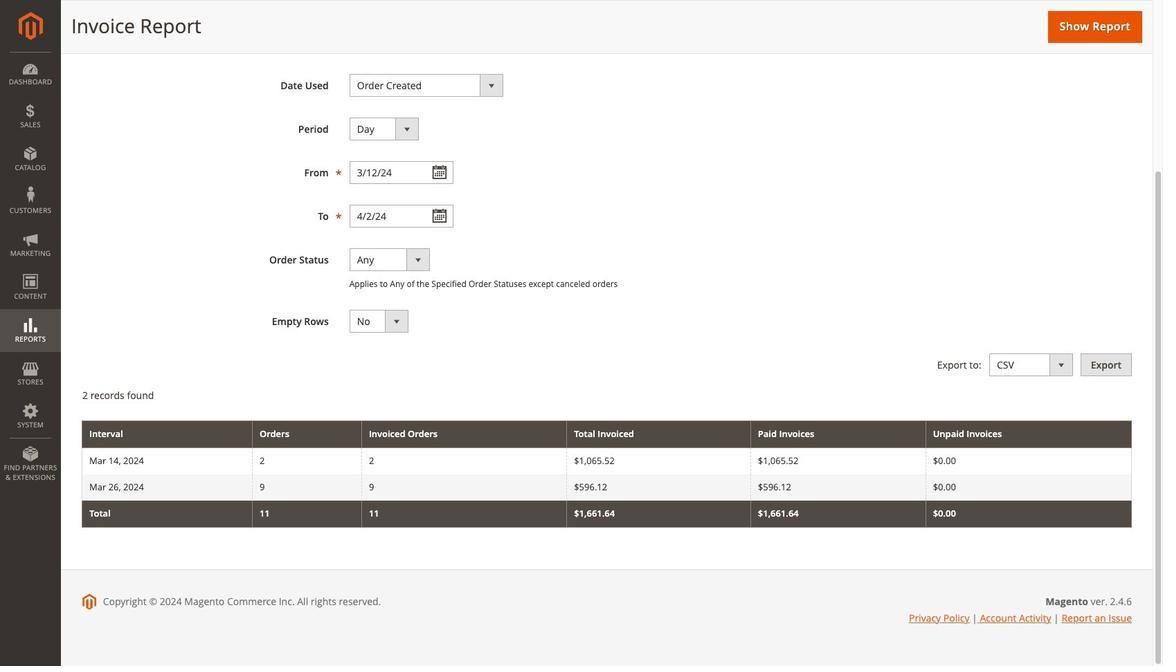 Task type: locate. For each thing, give the bounding box(es) containing it.
magento admin panel image
[[18, 12, 43, 40]]

menu bar
[[0, 52, 61, 490]]

None text field
[[350, 161, 453, 184], [350, 205, 453, 228], [350, 161, 453, 184], [350, 205, 453, 228]]



